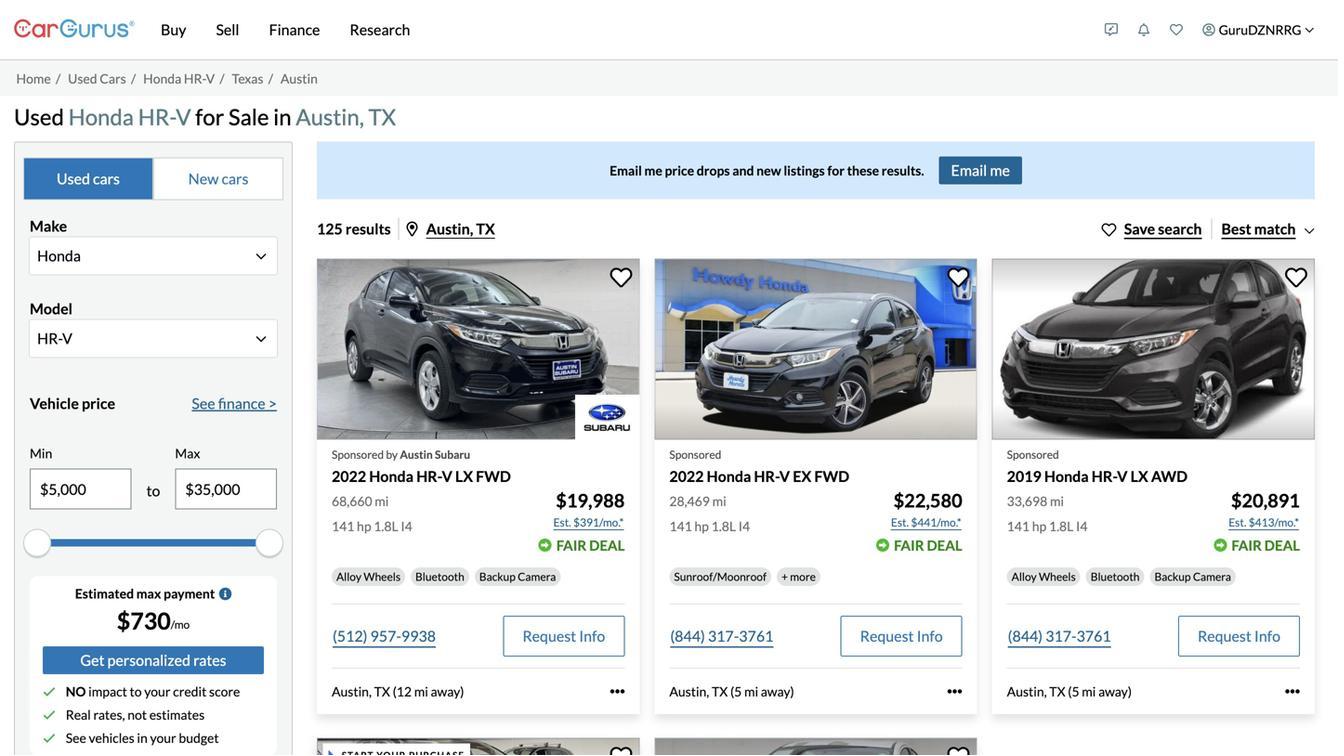 Task type: describe. For each thing, give the bounding box(es) containing it.
2019
[[1008, 468, 1042, 486]]

rates
[[193, 652, 227, 670]]

save search
[[1125, 220, 1203, 238]]

0 vertical spatial used
[[68, 70, 97, 86]]

see finance > link
[[192, 393, 277, 415]]

texas
[[232, 70, 264, 86]]

new cars button
[[153, 157, 284, 200]]

ellipsis h image for $19,988
[[610, 685, 625, 700]]

finance
[[218, 395, 266, 413]]

1.8l for $20,891
[[1050, 519, 1074, 535]]

email me price drops and new listings for these results.
[[610, 163, 925, 178]]

317- for $22,580
[[708, 627, 739, 646]]

personalized
[[107, 652, 191, 670]]

results.
[[882, 163, 925, 178]]

max
[[175, 446, 200, 461]]

141 for $20,891
[[1008, 519, 1030, 535]]

honda hr-v link
[[143, 70, 215, 86]]

search
[[1159, 220, 1203, 238]]

fair deal for $22,580
[[895, 537, 963, 554]]

2022 inside sponsored 2022 honda hr-v ex fwd
[[670, 468, 704, 486]]

max
[[136, 586, 161, 602]]

see vehicles in your budget
[[66, 731, 219, 747]]

$22,580
[[894, 490, 963, 512]]

info circle image
[[219, 588, 232, 601]]

more
[[791, 570, 816, 584]]

sunroof/moonroof
[[674, 570, 767, 584]]

backup for $20,891
[[1155, 570, 1192, 584]]

tx for $19,988
[[374, 684, 390, 700]]

research button
[[335, 0, 425, 60]]

+
[[782, 570, 788, 584]]

lx inside 'sponsored 2019 honda hr-v lx awd'
[[1131, 468, 1149, 486]]

28,469
[[670, 494, 710, 509]]

new
[[757, 163, 782, 178]]

request info for $20,891
[[1199, 627, 1281, 646]]

$730
[[117, 608, 171, 636]]

subaru
[[435, 448, 471, 462]]

fair for $19,988
[[557, 537, 587, 554]]

austin, tx (5 mi away) for $22,580
[[670, 684, 795, 700]]

(844) 317-3761 for $20,891
[[1009, 627, 1112, 646]]

141 for $19,988
[[332, 519, 355, 535]]

i4 for $20,891
[[1077, 519, 1088, 535]]

rates,
[[93, 708, 125, 723]]

new cars
[[188, 169, 249, 188]]

$391/mo.*
[[574, 516, 624, 529]]

2022 inside sponsored by austin subaru 2022 honda hr-v lx fwd
[[332, 468, 366, 486]]

$441/mo.*
[[912, 516, 962, 529]]

real
[[66, 708, 91, 723]]

austin, for $20,891
[[1008, 684, 1048, 700]]

austin, for $19,988
[[332, 684, 372, 700]]

honda inside 'sponsored 2019 honda hr-v lx awd'
[[1045, 468, 1089, 486]]

your for budget
[[150, 731, 176, 747]]

4 / from the left
[[268, 70, 273, 86]]

me for email me
[[991, 161, 1011, 179]]

your for credit
[[144, 684, 171, 700]]

hr- down home / used cars / honda hr-v / texas / austin at the top
[[138, 104, 176, 130]]

hp for $22,580
[[695, 519, 709, 535]]

v down honda hr-v link
[[176, 104, 191, 130]]

cars for used cars
[[93, 169, 120, 188]]

1 check image from the top
[[43, 686, 56, 699]]

budget
[[179, 731, 219, 747]]

cargurus logo homepage link image
[[14, 3, 135, 56]]

sponsored for $20,891
[[1008, 448, 1060, 462]]

fair deal for $20,891
[[1232, 537, 1301, 554]]

by
[[386, 448, 398, 462]]

1 vertical spatial to
[[130, 684, 142, 700]]

request for $19,988
[[523, 627, 577, 646]]

alloy for $19,988
[[337, 570, 362, 584]]

awd
[[1152, 468, 1188, 486]]

model
[[30, 300, 73, 318]]

home
[[16, 70, 51, 86]]

(512) 957-9938
[[333, 627, 436, 646]]

fwd inside sponsored by austin subaru 2022 honda hr-v lx fwd
[[476, 468, 511, 486]]

hr- inside 'sponsored 2019 honda hr-v lx awd'
[[1092, 468, 1118, 486]]

alloy for $20,891
[[1012, 570, 1037, 584]]

request for $20,891
[[1199, 627, 1252, 646]]

0 vertical spatial austin
[[281, 70, 318, 86]]

1 horizontal spatial price
[[665, 163, 695, 178]]

68,660
[[332, 494, 372, 509]]

these
[[848, 163, 880, 178]]

results
[[346, 220, 391, 238]]

(512)
[[333, 627, 368, 646]]

hr- inside sponsored by austin subaru 2022 honda hr-v lx fwd
[[417, 468, 442, 486]]

listings
[[784, 163, 825, 178]]

$22,580 est. $441/mo.*
[[892, 490, 963, 529]]

drops
[[697, 163, 730, 178]]

not
[[128, 708, 147, 723]]

$730 /mo
[[117, 608, 190, 636]]

payment
[[164, 586, 215, 602]]

3761 for $22,580
[[739, 627, 774, 646]]

mi inside 68,660 mi 141 hp 1.8l i4
[[375, 494, 389, 509]]

1 horizontal spatial to
[[147, 482, 160, 500]]

sell
[[216, 20, 239, 39]]

$20,891
[[1232, 490, 1301, 512]]

home / used cars / honda hr-v / texas / austin
[[16, 70, 318, 86]]

fair for $20,891
[[1232, 537, 1263, 554]]

user icon image
[[1203, 23, 1216, 36]]

away) for $22,580
[[761, 684, 795, 700]]

sponsored 2019 honda hr-v lx awd
[[1008, 448, 1188, 486]]

check image
[[43, 733, 56, 746]]

1.8l for $22,580
[[712, 519, 736, 535]]

get personalized rates button
[[43, 647, 264, 675]]

Max text field
[[176, 470, 276, 509]]

email me button
[[940, 156, 1023, 184]]

no impact to your credit score
[[66, 684, 240, 700]]

>
[[268, 395, 277, 413]]

1 / from the left
[[56, 70, 61, 86]]

honda right cars
[[143, 70, 182, 86]]

estimated max payment
[[75, 586, 215, 602]]

ellipsis h image for $22,580
[[948, 685, 963, 700]]

/mo
[[171, 618, 190, 632]]

(5 for $22,580
[[731, 684, 742, 700]]

used for cars
[[57, 169, 90, 188]]

save search button
[[1102, 218, 1203, 240]]

vehicles
[[89, 731, 135, 747]]

(844) 317-3761 button for $20,891
[[1008, 616, 1113, 657]]

(512) 957-9938 button
[[332, 616, 437, 657]]

add a car review image
[[1106, 23, 1119, 36]]

menu bar containing buy
[[135, 0, 1096, 60]]

email for email me price drops and new listings for these results.
[[610, 163, 642, 178]]

tx for $20,891
[[1050, 684, 1066, 700]]

sell button
[[201, 0, 254, 60]]

hp for $19,988
[[357, 519, 372, 535]]

new
[[188, 169, 219, 188]]

honda inside sponsored by austin subaru 2022 honda hr-v lx fwd
[[369, 468, 414, 486]]

request info for $22,580
[[861, 627, 943, 646]]

est. $441/mo.* button
[[891, 514, 963, 532]]

+ more
[[782, 570, 816, 584]]

9938
[[402, 627, 436, 646]]

vehicle
[[30, 395, 79, 413]]

$20,891 est. $413/mo.*
[[1229, 490, 1301, 529]]

v inside sponsored by austin subaru 2022 honda hr-v lx fwd
[[442, 468, 453, 486]]

$19,988
[[556, 490, 625, 512]]

125
[[317, 220, 343, 238]]

estimated
[[75, 586, 134, 602]]

used for honda
[[14, 104, 64, 130]]



Task type: vqa. For each thing, say whether or not it's contained in the screenshot.
apply.
no



Task type: locate. For each thing, give the bounding box(es) containing it.
save
[[1125, 220, 1156, 238]]

1 horizontal spatial camera
[[1194, 570, 1232, 584]]

alloy wheels up "(512) 957-9938"
[[337, 570, 401, 584]]

your
[[144, 684, 171, 700], [150, 731, 176, 747]]

austin, tx
[[426, 220, 495, 238]]

est. inside '$22,580 est. $441/mo.*'
[[892, 516, 909, 529]]

2 hp from the left
[[695, 519, 709, 535]]

cars for new cars
[[222, 169, 249, 188]]

fair deal down the est. $441/mo.* button
[[895, 537, 963, 554]]

fwd inside sponsored 2022 honda hr-v ex fwd
[[815, 468, 850, 486]]

mouse pointer image
[[329, 751, 334, 756]]

1.8l up sunroof/moonroof
[[712, 519, 736, 535]]

used honda hr-v for sale in austin, tx
[[14, 104, 396, 130]]

see down real
[[66, 731, 86, 747]]

deal down $441/mo.*
[[927, 537, 963, 554]]

2 (844) 317-3761 button from the left
[[1008, 616, 1113, 657]]

1 horizontal spatial (5
[[1069, 684, 1080, 700]]

1 vertical spatial your
[[150, 731, 176, 747]]

me inside email me button
[[991, 161, 1011, 179]]

fair deal for $19,988
[[557, 537, 625, 554]]

1 austin, tx (5 mi away) from the left
[[670, 684, 795, 700]]

1 backup from the left
[[480, 570, 516, 584]]

2 horizontal spatial hp
[[1033, 519, 1047, 535]]

1 fair from the left
[[557, 537, 587, 554]]

0 horizontal spatial price
[[82, 395, 115, 413]]

/ right cars
[[131, 70, 136, 86]]

(844) for $20,891
[[1009, 627, 1043, 646]]

1 horizontal spatial for
[[828, 163, 845, 178]]

ex
[[793, 468, 812, 486]]

2 3761 from the left
[[1077, 627, 1112, 646]]

sponsored left by
[[332, 448, 384, 462]]

1 (844) 317-3761 button from the left
[[670, 616, 775, 657]]

1 horizontal spatial request info button
[[841, 616, 963, 657]]

price left the drops
[[665, 163, 695, 178]]

silver 2019 honda hr-v lx awd suv / crossover all-wheel drive continuously variable transmission image
[[993, 259, 1316, 440]]

camera down est. $413/mo.* button
[[1194, 570, 1232, 584]]

hp down 28,469
[[695, 519, 709, 535]]

0 vertical spatial price
[[665, 163, 695, 178]]

saved cars image
[[1171, 23, 1184, 36]]

0 horizontal spatial email
[[610, 163, 642, 178]]

check image up check icon
[[43, 709, 56, 722]]

est. inside $19,988 est. $391/mo.*
[[554, 516, 572, 529]]

317-
[[708, 627, 739, 646], [1046, 627, 1077, 646]]

0 vertical spatial to
[[147, 482, 160, 500]]

v left awd
[[1118, 468, 1128, 486]]

1 info from the left
[[579, 627, 606, 646]]

lx down subaru
[[456, 468, 473, 486]]

see for see vehicles in your budget
[[66, 731, 86, 747]]

1 cars from the left
[[93, 169, 120, 188]]

2 alloy from the left
[[1012, 570, 1037, 584]]

0 vertical spatial your
[[144, 684, 171, 700]]

1 fwd from the left
[[476, 468, 511, 486]]

for
[[195, 104, 224, 130], [828, 163, 845, 178]]

austin, for $22,580
[[670, 684, 710, 700]]

33,698 mi 141 hp 1.8l i4
[[1008, 494, 1088, 535]]

1 vertical spatial austin
[[400, 448, 433, 462]]

email right results.
[[952, 161, 988, 179]]

2 vertical spatial used
[[57, 169, 90, 188]]

1 horizontal spatial fwd
[[815, 468, 850, 486]]

used up the make
[[57, 169, 90, 188]]

3 info from the left
[[1255, 627, 1281, 646]]

(844) 317-3761 button for $22,580
[[670, 616, 775, 657]]

email
[[952, 161, 988, 179], [610, 163, 642, 178]]

i4 for $19,988
[[401, 519, 413, 535]]

map marker alt image
[[407, 222, 418, 236]]

request info for $19,988
[[523, 627, 606, 646]]

1 horizontal spatial austin
[[400, 448, 433, 462]]

3761
[[739, 627, 774, 646], [1077, 627, 1112, 646]]

honda down by
[[369, 468, 414, 486]]

backup camera
[[480, 570, 556, 584], [1155, 570, 1232, 584]]

2 deal from the left
[[927, 537, 963, 554]]

1 317- from the left
[[708, 627, 739, 646]]

1 horizontal spatial bluetooth
[[1091, 570, 1140, 584]]

1.8l down 'sponsored 2019 honda hr-v lx awd' on the bottom
[[1050, 519, 1074, 535]]

austin right by
[[400, 448, 433, 462]]

email for email me
[[952, 161, 988, 179]]

backup for $19,988
[[480, 570, 516, 584]]

away) for $20,891
[[1099, 684, 1133, 700]]

used left cars
[[68, 70, 97, 86]]

0 horizontal spatial me
[[645, 163, 663, 178]]

in right sale
[[273, 104, 292, 130]]

austin, tx (5 mi away) for $20,891
[[1008, 684, 1133, 700]]

3 deal from the left
[[1265, 537, 1301, 554]]

141 for $22,580
[[670, 519, 692, 535]]

0 horizontal spatial see
[[66, 731, 86, 747]]

hr- up used honda hr-v for sale in austin, tx at the top left of page
[[184, 70, 206, 86]]

2 horizontal spatial request
[[1199, 627, 1252, 646]]

alloy wheels for $20,891
[[1012, 570, 1076, 584]]

alloy down "33,698 mi 141 hp 1.8l i4"
[[1012, 570, 1037, 584]]

camera for $20,891
[[1194, 570, 1232, 584]]

fair
[[557, 537, 587, 554], [895, 537, 925, 554], [1232, 537, 1263, 554]]

lx inside sponsored by austin subaru 2022 honda hr-v lx fwd
[[456, 468, 473, 486]]

sponsored 2022 honda hr-v ex fwd
[[670, 448, 850, 486]]

me
[[991, 161, 1011, 179], [645, 163, 663, 178]]

sponsored inside sponsored by austin subaru 2022 honda hr-v lx fwd
[[332, 448, 384, 462]]

i4 down sponsored by austin subaru 2022 honda hr-v lx fwd
[[401, 519, 413, 535]]

honda up "33,698 mi 141 hp 1.8l i4"
[[1045, 468, 1089, 486]]

0 horizontal spatial 1.8l
[[374, 519, 399, 535]]

info for $20,891
[[1255, 627, 1281, 646]]

1 lx from the left
[[456, 468, 473, 486]]

v inside sponsored 2022 honda hr-v ex fwd
[[780, 468, 790, 486]]

i4
[[401, 519, 413, 535], [739, 519, 750, 535], [1077, 519, 1088, 535]]

i4 inside 68,660 mi 141 hp 1.8l i4
[[401, 519, 413, 535]]

wheels for $20,891
[[1039, 570, 1076, 584]]

wheels up "(512) 957-9938"
[[364, 570, 401, 584]]

get
[[80, 652, 105, 670]]

0 vertical spatial check image
[[43, 686, 56, 699]]

1 horizontal spatial 3761
[[1077, 627, 1112, 646]]

2 horizontal spatial info
[[1255, 627, 1281, 646]]

hp down 33,698
[[1033, 519, 1047, 535]]

141 down 68,660
[[332, 519, 355, 535]]

chevron down image
[[1305, 25, 1315, 35]]

141 inside "33,698 mi 141 hp 1.8l i4"
[[1008, 519, 1030, 535]]

/ left texas link
[[220, 70, 225, 86]]

(844) 317-3761 button
[[670, 616, 775, 657], [1008, 616, 1113, 657]]

est. $391/mo.* button
[[553, 514, 625, 532]]

wheels for $19,988
[[364, 570, 401, 584]]

alloy wheels
[[337, 570, 401, 584], [1012, 570, 1076, 584]]

sponsored up 2019
[[1008, 448, 1060, 462]]

camera
[[518, 570, 556, 584], [1194, 570, 1232, 584]]

2022 up 68,660
[[332, 468, 366, 486]]

v down subaru
[[442, 468, 453, 486]]

v left texas link
[[206, 70, 215, 86]]

fair down the est. $441/mo.* button
[[895, 537, 925, 554]]

1 horizontal spatial fair
[[895, 537, 925, 554]]

i4 for $22,580
[[739, 519, 750, 535]]

0 horizontal spatial fair deal
[[557, 537, 625, 554]]

3 request from the left
[[1199, 627, 1252, 646]]

deal down the '$413/mo.*'
[[1265, 537, 1301, 554]]

3 i4 from the left
[[1077, 519, 1088, 535]]

1 horizontal spatial in
[[273, 104, 292, 130]]

2 (5 from the left
[[1069, 684, 1080, 700]]

2 request from the left
[[861, 627, 914, 646]]

3 away) from the left
[[1099, 684, 1133, 700]]

check image left no
[[43, 686, 56, 699]]

2 (844) 317-3761 from the left
[[1009, 627, 1112, 646]]

0 horizontal spatial away)
[[431, 684, 464, 700]]

1 horizontal spatial wheels
[[1039, 570, 1076, 584]]

2 ellipsis h image from the left
[[948, 685, 963, 700]]

2 fwd from the left
[[815, 468, 850, 486]]

1 horizontal spatial away)
[[761, 684, 795, 700]]

your down estimates in the bottom of the page
[[150, 731, 176, 747]]

1 ellipsis h image from the left
[[610, 685, 625, 700]]

1 horizontal spatial (844)
[[1009, 627, 1043, 646]]

tx for $22,580
[[712, 684, 728, 700]]

see finance >
[[192, 395, 277, 413]]

2 camera from the left
[[1194, 570, 1232, 584]]

deal for $20,891
[[1265, 537, 1301, 554]]

0 horizontal spatial ellipsis h image
[[610, 685, 625, 700]]

honda up the 28,469 mi 141 hp 1.8l i4 on the right
[[707, 468, 752, 486]]

1 horizontal spatial alloy
[[1012, 570, 1037, 584]]

0 horizontal spatial 3761
[[739, 627, 774, 646]]

cargurus logo homepage link link
[[14, 3, 135, 56]]

2022 up 28,469
[[670, 468, 704, 486]]

1 request from the left
[[523, 627, 577, 646]]

sale
[[229, 104, 269, 130]]

mi inside the 28,469 mi 141 hp 1.8l i4
[[713, 494, 727, 509]]

2 backup camera from the left
[[1155, 570, 1232, 584]]

sponsored by austin subaru 2022 honda hr-v lx fwd
[[332, 448, 511, 486]]

for left sale
[[195, 104, 224, 130]]

deal down $391/mo.* on the left
[[590, 537, 625, 554]]

0 horizontal spatial fair
[[557, 537, 587, 554]]

2 horizontal spatial deal
[[1265, 537, 1301, 554]]

black 2022 honda hr-v lx fwd suv / crossover front-wheel drive continuously variable transmission image
[[317, 259, 640, 440]]

request info button for $20,891
[[1179, 616, 1301, 657]]

est. down $20,891
[[1229, 516, 1247, 529]]

2 / from the left
[[131, 70, 136, 86]]

1 horizontal spatial est.
[[892, 516, 909, 529]]

credit
[[173, 684, 207, 700]]

0 horizontal spatial for
[[195, 104, 224, 130]]

0 horizontal spatial info
[[579, 627, 606, 646]]

backup
[[480, 570, 516, 584], [1155, 570, 1192, 584]]

research
[[350, 20, 410, 39]]

0 vertical spatial for
[[195, 104, 224, 130]]

hp inside the 28,469 mi 141 hp 1.8l i4
[[695, 519, 709, 535]]

$19,988 est. $391/mo.*
[[554, 490, 625, 529]]

(844)
[[671, 627, 706, 646], [1009, 627, 1043, 646]]

3 request info button from the left
[[1179, 616, 1301, 657]]

home link
[[16, 70, 51, 86]]

317- for $20,891
[[1046, 627, 1077, 646]]

alloy wheels down "33,698 mi 141 hp 1.8l i4"
[[1012, 570, 1076, 584]]

crystal black pearl 2022 honda hr-v ex fwd suv / crossover front-wheel drive automatic image
[[655, 259, 978, 440]]

Min text field
[[31, 470, 131, 509]]

mi inside "33,698 mi 141 hp 1.8l i4"
[[1051, 494, 1065, 509]]

me for email me price drops and new listings for these results.
[[645, 163, 663, 178]]

3 fair from the left
[[1232, 537, 1263, 554]]

est. for $20,891
[[1229, 516, 1247, 529]]

1.8l
[[374, 519, 399, 535], [712, 519, 736, 535], [1050, 519, 1074, 535]]

see inside see finance > link
[[192, 395, 215, 413]]

0 horizontal spatial backup camera
[[480, 570, 556, 584]]

hp inside 68,660 mi 141 hp 1.8l i4
[[357, 519, 372, 535]]

austin,
[[296, 104, 364, 130], [426, 220, 474, 238], [332, 684, 372, 700], [670, 684, 710, 700], [1008, 684, 1048, 700]]

0 horizontal spatial austin
[[281, 70, 318, 86]]

sponsored inside sponsored 2022 honda hr-v ex fwd
[[670, 448, 722, 462]]

austin
[[281, 70, 318, 86], [400, 448, 433, 462]]

1 i4 from the left
[[401, 519, 413, 535]]

honda down used cars link at top left
[[68, 104, 134, 130]]

1 horizontal spatial deal
[[927, 537, 963, 554]]

1 3761 from the left
[[739, 627, 774, 646]]

2 2022 from the left
[[670, 468, 704, 486]]

1 horizontal spatial 1.8l
[[712, 519, 736, 535]]

1 sponsored from the left
[[332, 448, 384, 462]]

1 backup camera from the left
[[480, 570, 556, 584]]

info for $22,580
[[917, 627, 943, 646]]

finance button
[[254, 0, 335, 60]]

1.8l inside 68,660 mi 141 hp 1.8l i4
[[374, 519, 399, 535]]

1 (844) 317-3761 from the left
[[671, 627, 774, 646]]

1 horizontal spatial i4
[[739, 519, 750, 535]]

request info button for $22,580
[[841, 616, 963, 657]]

0 horizontal spatial to
[[130, 684, 142, 700]]

sponsored for $22,580
[[670, 448, 722, 462]]

sponsored for $19,988
[[332, 448, 384, 462]]

hr- inside sponsored 2022 honda hr-v ex fwd
[[754, 468, 780, 486]]

0 horizontal spatial hp
[[357, 519, 372, 535]]

1 vertical spatial used
[[14, 104, 64, 130]]

austin, tx (12 mi away)
[[332, 684, 464, 700]]

1 camera from the left
[[518, 570, 556, 584]]

2 wheels from the left
[[1039, 570, 1076, 584]]

hp down 68,660
[[357, 519, 372, 535]]

wheels
[[364, 570, 401, 584], [1039, 570, 1076, 584]]

2 horizontal spatial ellipsis h image
[[1286, 685, 1301, 700]]

2 alloy wheels from the left
[[1012, 570, 1076, 584]]

0 horizontal spatial austin, tx (5 mi away)
[[670, 684, 795, 700]]

2 cars from the left
[[222, 169, 249, 188]]

1 horizontal spatial 317-
[[1046, 627, 1077, 646]]

2 horizontal spatial away)
[[1099, 684, 1133, 700]]

email left the drops
[[610, 163, 642, 178]]

buy button
[[146, 0, 201, 60]]

3 / from the left
[[220, 70, 225, 86]]

v inside 'sponsored 2019 honda hr-v lx awd'
[[1118, 468, 1128, 486]]

2 sponsored from the left
[[670, 448, 722, 462]]

1 horizontal spatial 141
[[670, 519, 692, 535]]

i4 down 'sponsored 2019 honda hr-v lx awd' on the bottom
[[1077, 519, 1088, 535]]

2 (844) from the left
[[1009, 627, 1043, 646]]

alloy wheels for $19,988
[[337, 570, 401, 584]]

2 horizontal spatial i4
[[1077, 519, 1088, 535]]

2 est. from the left
[[892, 516, 909, 529]]

your up estimates in the bottom of the page
[[144, 684, 171, 700]]

1 horizontal spatial request info
[[861, 627, 943, 646]]

austin, tx button
[[407, 220, 495, 238]]

austin subaru image
[[576, 395, 640, 440]]

see for see finance >
[[192, 395, 215, 413]]

0 horizontal spatial cars
[[93, 169, 120, 188]]

1 vertical spatial for
[[828, 163, 845, 178]]

1 alloy from the left
[[337, 570, 362, 584]]

bluetooth for $20,891
[[1091, 570, 1140, 584]]

2 lx from the left
[[1131, 468, 1149, 486]]

info for $19,988
[[579, 627, 606, 646]]

1.8l inside the 28,469 mi 141 hp 1.8l i4
[[712, 519, 736, 535]]

3 1.8l from the left
[[1050, 519, 1074, 535]]

2 horizontal spatial fair deal
[[1232, 537, 1301, 554]]

1 fair deal from the left
[[557, 537, 625, 554]]

1 horizontal spatial cars
[[222, 169, 249, 188]]

2 bluetooth from the left
[[1091, 570, 1140, 584]]

3 ellipsis h image from the left
[[1286, 685, 1301, 700]]

open notifications image
[[1138, 23, 1151, 36]]

fair deal down est. $391/mo.* button
[[557, 537, 625, 554]]

0 horizontal spatial (844) 317-3761
[[671, 627, 774, 646]]

0 horizontal spatial request
[[523, 627, 577, 646]]

fair down est. $413/mo.* button
[[1232, 537, 1263, 554]]

deal
[[590, 537, 625, 554], [927, 537, 963, 554], [1265, 537, 1301, 554]]

2 horizontal spatial est.
[[1229, 516, 1247, 529]]

68,660 mi 141 hp 1.8l i4
[[332, 494, 413, 535]]

min
[[30, 446, 52, 461]]

2 austin, tx (5 mi away) from the left
[[1008, 684, 1133, 700]]

(844) for $22,580
[[671, 627, 706, 646]]

sponsored
[[332, 448, 384, 462], [670, 448, 722, 462], [1008, 448, 1060, 462]]

0 horizontal spatial alloy
[[337, 570, 362, 584]]

0 horizontal spatial in
[[137, 731, 148, 747]]

0 vertical spatial see
[[192, 395, 215, 413]]

0 horizontal spatial (844)
[[671, 627, 706, 646]]

2 141 from the left
[[670, 519, 692, 535]]

wheels down "33,698 mi 141 hp 1.8l i4"
[[1039, 570, 1076, 584]]

2 request info from the left
[[861, 627, 943, 646]]

backup camera down est. $413/mo.* button
[[1155, 570, 1232, 584]]

1 horizontal spatial ellipsis h image
[[948, 685, 963, 700]]

0 horizontal spatial 141
[[332, 519, 355, 535]]

2 backup from the left
[[1155, 570, 1192, 584]]

to
[[147, 482, 160, 500], [130, 684, 142, 700]]

request for $22,580
[[861, 627, 914, 646]]

1 horizontal spatial (844) 317-3761
[[1009, 627, 1112, 646]]

backup camera for $20,891
[[1155, 570, 1232, 584]]

finance
[[269, 20, 320, 39]]

away)
[[431, 684, 464, 700], [761, 684, 795, 700], [1099, 684, 1133, 700]]

i4 inside the 28,469 mi 141 hp 1.8l i4
[[739, 519, 750, 535]]

2 horizontal spatial sponsored
[[1008, 448, 1060, 462]]

see left finance
[[192, 395, 215, 413]]

sponsored inside 'sponsored 2019 honda hr-v lx awd'
[[1008, 448, 1060, 462]]

1 horizontal spatial fair deal
[[895, 537, 963, 554]]

3 est. from the left
[[1229, 516, 1247, 529]]

and
[[733, 163, 754, 178]]

0 horizontal spatial est.
[[554, 516, 572, 529]]

141 inside 68,660 mi 141 hp 1.8l i4
[[332, 519, 355, 535]]

957-
[[371, 627, 402, 646]]

gray 2016 honda hr-v lx suv / crossover front-wheel drive continuously variable transmission image
[[655, 739, 978, 756]]

used inside the used cars button
[[57, 169, 90, 188]]

1 horizontal spatial see
[[192, 395, 215, 413]]

in down not
[[137, 731, 148, 747]]

0 horizontal spatial request info
[[523, 627, 606, 646]]

email inside button
[[952, 161, 988, 179]]

(12
[[393, 684, 412, 700]]

make
[[30, 217, 67, 235]]

real rates, not estimates
[[66, 708, 205, 723]]

i4 up sunroof/moonroof
[[739, 519, 750, 535]]

$413/mo.*
[[1249, 516, 1300, 529]]

1 (5 from the left
[[731, 684, 742, 700]]

0 horizontal spatial 2022
[[332, 468, 366, 486]]

3 fair deal from the left
[[1232, 537, 1301, 554]]

hp
[[357, 519, 372, 535], [695, 519, 709, 535], [1033, 519, 1047, 535]]

honda inside sponsored 2022 honda hr-v ex fwd
[[707, 468, 752, 486]]

1 141 from the left
[[332, 519, 355, 535]]

est. down $19,988
[[554, 516, 572, 529]]

1 request info button from the left
[[503, 616, 625, 657]]

1 horizontal spatial 2022
[[670, 468, 704, 486]]

hr- down subaru
[[417, 468, 442, 486]]

fair for $22,580
[[895, 537, 925, 554]]

0 horizontal spatial sponsored
[[332, 448, 384, 462]]

2 fair from the left
[[895, 537, 925, 554]]

1 horizontal spatial sponsored
[[670, 448, 722, 462]]

austin down the finance 'dropdown button'
[[281, 70, 318, 86]]

1 1.8l from the left
[[374, 519, 399, 535]]

/ right "texas"
[[268, 70, 273, 86]]

used down home link
[[14, 104, 64, 130]]

/ right home link
[[56, 70, 61, 86]]

hr- left 'ex'
[[754, 468, 780, 486]]

lx
[[456, 468, 473, 486], [1131, 468, 1149, 486]]

get personalized rates
[[80, 652, 227, 670]]

est.
[[554, 516, 572, 529], [892, 516, 909, 529], [1229, 516, 1247, 529]]

to left max text box
[[147, 482, 160, 500]]

1 horizontal spatial (844) 317-3761 button
[[1008, 616, 1113, 657]]

0 horizontal spatial backup
[[480, 570, 516, 584]]

gurudznrrg menu
[[1096, 4, 1325, 56]]

2 check image from the top
[[43, 709, 56, 722]]

2 1.8l from the left
[[712, 519, 736, 535]]

0 horizontal spatial 317-
[[708, 627, 739, 646]]

price right the vehicle
[[82, 395, 115, 413]]

score
[[209, 684, 240, 700]]

(5
[[731, 684, 742, 700], [1069, 684, 1080, 700]]

est. for $22,580
[[892, 516, 909, 529]]

3761 for $20,891
[[1077, 627, 1112, 646]]

request info button for $19,988
[[503, 616, 625, 657]]

2 317- from the left
[[1046, 627, 1077, 646]]

1 hp from the left
[[357, 519, 372, 535]]

2 i4 from the left
[[739, 519, 750, 535]]

1 horizontal spatial austin, tx (5 mi away)
[[1008, 684, 1133, 700]]

(844) 317-3761 for $22,580
[[671, 627, 774, 646]]

fair down est. $391/mo.* button
[[557, 537, 587, 554]]

1 horizontal spatial lx
[[1131, 468, 1149, 486]]

1 request info from the left
[[523, 627, 606, 646]]

0 horizontal spatial i4
[[401, 519, 413, 535]]

camera for $19,988
[[518, 570, 556, 584]]

141 down 33,698
[[1008, 519, 1030, 535]]

3 141 from the left
[[1008, 519, 1030, 535]]

fair deal down est. $413/mo.* button
[[1232, 537, 1301, 554]]

1 vertical spatial see
[[66, 731, 86, 747]]

1 horizontal spatial request
[[861, 627, 914, 646]]

bluetooth for $19,988
[[416, 570, 465, 584]]

alloy up (512)
[[337, 570, 362, 584]]

deal for $19,988
[[590, 537, 625, 554]]

no
[[66, 684, 86, 700]]

141
[[332, 519, 355, 535], [670, 519, 692, 535], [1008, 519, 1030, 535]]

3 sponsored from the left
[[1008, 448, 1060, 462]]

2 away) from the left
[[761, 684, 795, 700]]

est. for $19,988
[[554, 516, 572, 529]]

1.8l inside "33,698 mi 141 hp 1.8l i4"
[[1050, 519, 1074, 535]]

check image
[[43, 686, 56, 699], [43, 709, 56, 722]]

backup camera down est. $391/mo.* button
[[480, 570, 556, 584]]

1 vertical spatial check image
[[43, 709, 56, 722]]

email me
[[952, 161, 1011, 179]]

141 inside the 28,469 mi 141 hp 1.8l i4
[[670, 519, 692, 535]]

125 results
[[317, 220, 391, 238]]

1 est. from the left
[[554, 516, 572, 529]]

austin inside sponsored by austin subaru 2022 honda hr-v lx fwd
[[400, 448, 433, 462]]

1.8l down sponsored by austin subaru 2022 honda hr-v lx fwd
[[374, 519, 399, 535]]

1 (844) from the left
[[671, 627, 706, 646]]

hp inside "33,698 mi 141 hp 1.8l i4"
[[1033, 519, 1047, 535]]

2 fair deal from the left
[[895, 537, 963, 554]]

cars inside the used cars button
[[93, 169, 120, 188]]

hr- left awd
[[1092, 468, 1118, 486]]

buy
[[161, 20, 186, 39]]

(5 for $20,891
[[1069, 684, 1080, 700]]

33,698
[[1008, 494, 1048, 509]]

sponsored up 28,469
[[670, 448, 722, 462]]

0 horizontal spatial bluetooth
[[416, 570, 465, 584]]

1 horizontal spatial backup
[[1155, 570, 1192, 584]]

1 horizontal spatial alloy wheels
[[1012, 570, 1076, 584]]

0 horizontal spatial wheels
[[364, 570, 401, 584]]

bluetooth
[[416, 570, 465, 584], [1091, 570, 1140, 584]]

request info
[[523, 627, 606, 646], [861, 627, 943, 646], [1199, 627, 1281, 646]]

1 horizontal spatial info
[[917, 627, 943, 646]]

2 horizontal spatial fair
[[1232, 537, 1263, 554]]

menu bar
[[135, 0, 1096, 60]]

est. down $22,580
[[892, 516, 909, 529]]

texas link
[[232, 70, 264, 86]]

2 request info button from the left
[[841, 616, 963, 657]]

ellipsis h image
[[610, 685, 625, 700], [948, 685, 963, 700], [1286, 685, 1301, 700]]

1 bluetooth from the left
[[416, 570, 465, 584]]

used cars link
[[68, 70, 126, 86]]

cars inside new cars button
[[222, 169, 249, 188]]

backup camera for $19,988
[[480, 570, 556, 584]]

1 horizontal spatial hp
[[695, 519, 709, 535]]

for left 'these'
[[828, 163, 845, 178]]

hp for $20,891
[[1033, 519, 1047, 535]]

i4 inside "33,698 mi 141 hp 1.8l i4"
[[1077, 519, 1088, 535]]

2 horizontal spatial 1.8l
[[1050, 519, 1074, 535]]

1 2022 from the left
[[332, 468, 366, 486]]

0 horizontal spatial deal
[[590, 537, 625, 554]]

1.8l for $19,988
[[374, 519, 399, 535]]

camera down est. $391/mo.* button
[[518, 570, 556, 584]]

ellipsis h image for $20,891
[[1286, 685, 1301, 700]]

used cars
[[57, 169, 120, 188]]

141 down 28,469
[[670, 519, 692, 535]]

hr-
[[184, 70, 206, 86], [138, 104, 176, 130], [417, 468, 442, 486], [754, 468, 780, 486], [1092, 468, 1118, 486]]

deal for $22,580
[[927, 537, 963, 554]]

honda
[[143, 70, 182, 86], [68, 104, 134, 130], [369, 468, 414, 486], [707, 468, 752, 486], [1045, 468, 1089, 486]]

3 request info from the left
[[1199, 627, 1281, 646]]

3 hp from the left
[[1033, 519, 1047, 535]]

v left 'ex'
[[780, 468, 790, 486]]

1 away) from the left
[[431, 684, 464, 700]]

1 alloy wheels from the left
[[337, 570, 401, 584]]

to up real rates, not estimates
[[130, 684, 142, 700]]

away) for $19,988
[[431, 684, 464, 700]]

0 vertical spatial in
[[273, 104, 292, 130]]

vehicle price
[[30, 395, 115, 413]]

2 info from the left
[[917, 627, 943, 646]]

gurudznrrg menu item
[[1194, 4, 1325, 56]]

lx left awd
[[1131, 468, 1149, 486]]

est. inside $20,891 est. $413/mo.*
[[1229, 516, 1247, 529]]

crystal black pearl 2022 honda hr-v lx fwd suv / crossover front-wheel drive automatic image
[[317, 739, 640, 756]]

impact
[[88, 684, 127, 700]]

est. $413/mo.* button
[[1228, 514, 1301, 532]]

1 deal from the left
[[590, 537, 625, 554]]

1 wheels from the left
[[364, 570, 401, 584]]



